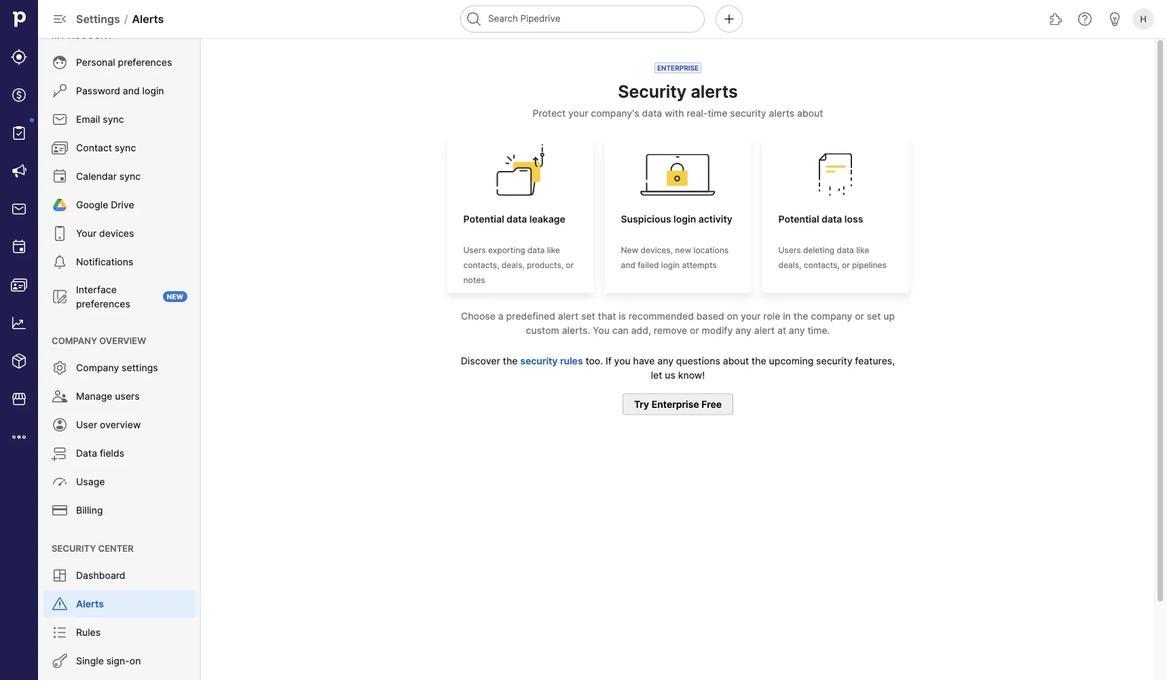 Task type: describe. For each thing, give the bounding box(es) containing it.
contacts image
[[11, 277, 27, 293]]

us
[[665, 370, 676, 381]]

menu containing personal preferences
[[38, 12, 201, 680]]

0 horizontal spatial the
[[503, 356, 518, 367]]

1 vertical spatial login
[[674, 214, 696, 225]]

calendar sync link
[[43, 163, 196, 190]]

let
[[651, 370, 662, 381]]

company's
[[591, 108, 640, 119]]

if
[[606, 356, 612, 367]]

recommended
[[629, 311, 694, 322]]

1 set from the left
[[581, 311, 595, 322]]

email sync link
[[43, 106, 196, 133]]

password
[[76, 85, 120, 97]]

single
[[76, 656, 104, 667]]

contacts, inside users exporting data like contacts, deals, products, or notes
[[463, 261, 499, 270]]

color undefined image for password and login
[[52, 83, 68, 99]]

or inside users exporting data like contacts, deals, products, or notes
[[566, 261, 574, 270]]

sync for calendar sync
[[119, 171, 141, 182]]

color undefined image for billing
[[52, 503, 68, 519]]

failed
[[638, 261, 659, 270]]

users for potential data leakage
[[463, 246, 486, 255]]

color undefined image for usage
[[52, 474, 68, 490]]

security center
[[52, 543, 134, 554]]

choose a predefined alert set that is recommended based on your role in the company or set up custom alerts. you can add, remove or modify any alert at any time.
[[461, 311, 895, 337]]

data
[[76, 448, 97, 459]]

potential for potential data leakage
[[463, 214, 504, 225]]

any inside 'discover the security rules too. if you have any questions about the upcoming security features, let us know!'
[[658, 356, 674, 367]]

company settings link
[[43, 354, 196, 382]]

free
[[702, 399, 722, 410]]

rules
[[560, 356, 583, 367]]

alerts inside menu item
[[76, 599, 104, 610]]

1 vertical spatial alert
[[754, 325, 775, 337]]

color undefined image for alerts
[[52, 596, 68, 613]]

with
[[665, 108, 684, 119]]

upcoming
[[769, 356, 814, 367]]

based
[[697, 311, 724, 322]]

discover
[[461, 356, 500, 367]]

1 horizontal spatial the
[[752, 356, 767, 367]]

company for company settings
[[76, 362, 119, 374]]

devices,
[[641, 246, 673, 255]]

company for company overview
[[52, 335, 97, 346]]

contact sync link
[[43, 134, 196, 162]]

new devices, new locations and failed login attempts
[[621, 246, 729, 270]]

color undefined image for data fields
[[52, 445, 68, 462]]

more image
[[11, 429, 27, 445]]

/
[[124, 12, 128, 25]]

you
[[614, 356, 631, 367]]

contact
[[76, 142, 112, 154]]

manage users
[[76, 391, 140, 402]]

single sign-on link
[[43, 648, 196, 675]]

deleting
[[803, 246, 835, 255]]

usage
[[76, 476, 105, 488]]

billing menu item
[[38, 497, 201, 524]]

sales assistant image
[[1107, 11, 1123, 27]]

user overview link
[[43, 412, 196, 439]]

know!
[[678, 370, 705, 381]]

security alerts protect your company's data with real-time security alerts about
[[533, 81, 823, 119]]

new
[[675, 246, 691, 255]]

potential data leakage
[[463, 214, 566, 225]]

data inside users exporting data like contacts, deals, products, or notes
[[528, 246, 545, 255]]

activity
[[699, 214, 733, 225]]

deals, inside users exporting data like contacts, deals, products, or notes
[[502, 261, 525, 270]]

suspicious
[[621, 214, 671, 225]]

google
[[76, 199, 108, 211]]

color undefined image for dashboard
[[52, 568, 68, 584]]

0 horizontal spatial alert
[[558, 311, 579, 322]]

have
[[633, 356, 655, 367]]

attempts
[[682, 261, 717, 270]]

locations
[[694, 246, 729, 255]]

dashboard link
[[43, 562, 196, 589]]

on inside the choose a predefined alert set that is recommended based on your role in the company or set up custom alerts. you can add, remove or modify any alert at any time.
[[727, 311, 738, 322]]

Search Pipedrive field
[[460, 5, 705, 33]]

notes
[[463, 275, 485, 285]]

email sync
[[76, 114, 124, 125]]

data left loss
[[822, 214, 842, 225]]

preferences for personal
[[118, 57, 172, 68]]

login inside new devices, new locations and failed login attempts
[[661, 261, 680, 270]]

at
[[778, 325, 786, 337]]

is
[[619, 311, 626, 322]]

your inside security alerts protect your company's data with real-time security alerts about
[[568, 108, 588, 119]]

users for potential data loss
[[779, 246, 801, 255]]

security inside security alerts protect your company's data with real-time security alerts about
[[730, 108, 766, 119]]

color undefined image for interface preferences
[[52, 289, 68, 305]]

insights image
[[11, 315, 27, 331]]

choose
[[461, 311, 496, 322]]

add,
[[631, 325, 651, 337]]

sales inbox image
[[11, 201, 27, 217]]

data inside users deleting data like deals, contacts, or pipelines
[[837, 246, 854, 255]]

real-
[[687, 108, 708, 119]]

predefined
[[506, 311, 555, 322]]

color undefined image for google drive
[[52, 197, 68, 213]]

0 horizontal spatial security
[[520, 356, 558, 367]]

user overview
[[76, 419, 141, 431]]

my
[[52, 30, 66, 40]]

manage
[[76, 391, 112, 402]]

2 horizontal spatial any
[[789, 325, 805, 337]]

settings / alerts
[[76, 12, 164, 25]]

sign-
[[106, 656, 130, 667]]

overview for user overview
[[100, 419, 141, 431]]

your
[[76, 228, 97, 239]]

sync for contact sync
[[115, 142, 136, 154]]

company
[[811, 311, 852, 322]]

quick add image
[[721, 11, 737, 27]]

home image
[[9, 9, 29, 29]]

2 set from the left
[[867, 311, 881, 322]]

potential for potential data loss
[[779, 214, 819, 225]]

interface preferences
[[76, 284, 130, 310]]

alerts menu item
[[38, 591, 201, 618]]

color undefined image for manage users
[[52, 388, 68, 405]]

personal preferences link
[[43, 49, 196, 76]]

personal preferences
[[76, 57, 172, 68]]

your inside the choose a predefined alert set that is recommended based on your role in the company or set up custom alerts. you can add, remove or modify any alert at any time.
[[741, 311, 761, 322]]

try enterprise free button
[[623, 394, 733, 415]]

questions
[[676, 356, 720, 367]]



Task type: vqa. For each thing, say whether or not it's contained in the screenshot.


Task type: locate. For each thing, give the bounding box(es) containing it.
1 users from the left
[[463, 246, 486, 255]]

data right deleting
[[837, 246, 854, 255]]

modify
[[702, 325, 733, 337]]

1 horizontal spatial deals,
[[779, 261, 802, 270]]

preferences inside the personal preferences link
[[118, 57, 172, 68]]

activities image
[[11, 239, 27, 255]]

security for alerts
[[618, 81, 687, 102]]

menu
[[0, 0, 38, 680], [38, 12, 201, 680]]

about inside 'discover the security rules too. if you have any questions about the upcoming security features, let us know!'
[[723, 356, 749, 367]]

1 horizontal spatial potential
[[779, 214, 819, 225]]

rules
[[76, 627, 101, 639]]

color undefined image inside rules link
[[52, 625, 68, 641]]

contacts, down deleting
[[804, 261, 840, 270]]

1 color undefined image from the top
[[52, 111, 68, 128]]

1 horizontal spatial alert
[[754, 325, 775, 337]]

0 vertical spatial your
[[568, 108, 588, 119]]

new up failed
[[621, 246, 639, 255]]

2 vertical spatial login
[[661, 261, 680, 270]]

company down "company overview"
[[76, 362, 119, 374]]

deals image
[[11, 87, 27, 103]]

h
[[1140, 14, 1147, 24]]

marketplace image
[[11, 391, 27, 407]]

1 horizontal spatial new
[[621, 246, 639, 255]]

billing link
[[43, 497, 196, 524]]

2 deals, from the left
[[779, 261, 802, 270]]

1 horizontal spatial contacts,
[[804, 261, 840, 270]]

products image
[[11, 353, 27, 369]]

0 horizontal spatial your
[[568, 108, 588, 119]]

enterprise
[[652, 399, 699, 410]]

time.
[[808, 325, 830, 337]]

1 vertical spatial and
[[621, 261, 636, 270]]

too.
[[586, 356, 603, 367]]

security up with at the top of the page
[[618, 81, 687, 102]]

0 horizontal spatial contacts,
[[463, 261, 499, 270]]

1 vertical spatial alerts
[[769, 108, 795, 119]]

0 vertical spatial preferences
[[118, 57, 172, 68]]

the inside the choose a predefined alert set that is recommended based on your role in the company or set up custom alerts. you can add, remove or modify any alert at any time.
[[794, 311, 809, 322]]

users left deleting
[[779, 246, 801, 255]]

features,
[[855, 356, 895, 367]]

alerts link
[[43, 591, 196, 618]]

on up the modify in the top of the page
[[727, 311, 738, 322]]

your right "protect"
[[568, 108, 588, 119]]

1 horizontal spatial security
[[618, 81, 687, 102]]

alert up alerts.
[[558, 311, 579, 322]]

notifications
[[76, 256, 133, 268]]

company up 'company settings'
[[52, 335, 97, 346]]

0 vertical spatial overview
[[99, 335, 146, 346]]

contacts,
[[463, 261, 499, 270], [804, 261, 840, 270]]

0 vertical spatial and
[[123, 85, 140, 97]]

a
[[498, 311, 504, 322]]

sync up 'drive'
[[119, 171, 141, 182]]

billing
[[76, 505, 103, 516]]

color undefined image left single
[[52, 653, 68, 670]]

color undefined image inside single sign-on link
[[52, 653, 68, 670]]

menu toggle image
[[52, 11, 68, 27]]

data
[[642, 108, 662, 119], [507, 214, 527, 225], [822, 214, 842, 225], [528, 246, 545, 255], [837, 246, 854, 255]]

preferences up password and login
[[118, 57, 172, 68]]

notifications link
[[43, 249, 196, 276]]

security down time.
[[816, 356, 853, 367]]

0 vertical spatial login
[[142, 85, 164, 97]]

alerts.
[[562, 325, 590, 337]]

security rules link
[[520, 356, 583, 367]]

1 horizontal spatial alerts
[[769, 108, 795, 119]]

google drive
[[76, 199, 134, 211]]

2 contacts, from the left
[[804, 261, 840, 270]]

preferences down interface
[[76, 298, 130, 310]]

7 color undefined image from the top
[[52, 503, 68, 519]]

0 vertical spatial alert
[[558, 311, 579, 322]]

overview up company settings "link"
[[99, 335, 146, 346]]

security for center
[[52, 543, 96, 554]]

products,
[[527, 261, 564, 270]]

color undefined image left email
[[52, 111, 68, 128]]

about
[[797, 108, 823, 119], [723, 356, 749, 367]]

like inside users deleting data like deals, contacts, or pipelines
[[856, 246, 869, 255]]

1 vertical spatial new
[[167, 293, 183, 301]]

color undefined image inside the personal preferences link
[[52, 54, 68, 71]]

single sign-on
[[76, 656, 141, 667]]

like for leakage
[[547, 246, 560, 255]]

color undefined image for email sync
[[52, 111, 68, 128]]

like up pipelines
[[856, 246, 869, 255]]

0 vertical spatial on
[[727, 311, 738, 322]]

1 horizontal spatial security
[[730, 108, 766, 119]]

color undefined image for calendar sync
[[52, 168, 68, 185]]

3 color undefined image from the top
[[52, 289, 68, 305]]

color undefined image inside contact sync link
[[52, 140, 68, 156]]

1 potential from the left
[[463, 214, 504, 225]]

1 horizontal spatial like
[[856, 246, 869, 255]]

0 horizontal spatial on
[[130, 656, 141, 667]]

potential
[[463, 214, 504, 225], [779, 214, 819, 225]]

color undefined image for single sign-on
[[52, 653, 68, 670]]

alerts up rules
[[76, 599, 104, 610]]

or inside users deleting data like deals, contacts, or pipelines
[[842, 261, 850, 270]]

0 vertical spatial company
[[52, 335, 97, 346]]

drive
[[111, 199, 134, 211]]

the right in
[[794, 311, 809, 322]]

color undefined image for company settings
[[52, 360, 68, 376]]

manage users link
[[43, 383, 196, 410]]

data left the leakage
[[507, 214, 527, 225]]

new
[[621, 246, 639, 255], [167, 293, 183, 301]]

deals, up in
[[779, 261, 802, 270]]

color undefined image left interface
[[52, 289, 68, 305]]

color undefined image left "data"
[[52, 445, 68, 462]]

users
[[115, 391, 140, 402]]

2 horizontal spatial the
[[794, 311, 809, 322]]

1 vertical spatial preferences
[[76, 298, 130, 310]]

about inside security alerts protect your company's data with real-time security alerts about
[[797, 108, 823, 119]]

0 vertical spatial new
[[621, 246, 639, 255]]

potential up exporting at the top left
[[463, 214, 504, 225]]

1 horizontal spatial alerts
[[132, 12, 164, 25]]

1 vertical spatial overview
[[100, 419, 141, 431]]

data fields link
[[43, 440, 196, 467]]

deals, down exporting at the top left
[[502, 261, 525, 270]]

0 horizontal spatial deals,
[[502, 261, 525, 270]]

security right time
[[730, 108, 766, 119]]

0 horizontal spatial users
[[463, 246, 486, 255]]

sync up calendar sync link
[[115, 142, 136, 154]]

0 vertical spatial about
[[797, 108, 823, 119]]

try
[[634, 399, 649, 410]]

color undefined image inside company settings "link"
[[52, 360, 68, 376]]

color undefined image left the manage
[[52, 388, 68, 405]]

color undefined image inside 'password and login' link
[[52, 83, 68, 99]]

2 users from the left
[[779, 246, 801, 255]]

your left 'role'
[[741, 311, 761, 322]]

1 horizontal spatial about
[[797, 108, 823, 119]]

potential data loss
[[779, 214, 863, 225]]

color undefined image for notifications
[[52, 254, 68, 270]]

dashboard
[[76, 570, 125, 582]]

and down personal preferences
[[123, 85, 140, 97]]

protect
[[533, 108, 566, 119]]

discover the security rules too. if you have any questions about the upcoming security features, let us know!
[[461, 356, 895, 381]]

calendar sync
[[76, 171, 141, 182]]

color undefined image left billing
[[52, 503, 68, 519]]

your
[[568, 108, 588, 119], [741, 311, 761, 322]]

2 color undefined image from the top
[[52, 197, 68, 213]]

overview down manage users link
[[100, 419, 141, 431]]

color undefined image inside usage link
[[52, 474, 68, 490]]

new for new devices, new locations and failed login attempts
[[621, 246, 639, 255]]

up
[[884, 311, 895, 322]]

1 vertical spatial your
[[741, 311, 761, 322]]

center
[[98, 543, 134, 554]]

color undefined image for personal preferences
[[52, 54, 68, 71]]

fields
[[100, 448, 124, 459]]

company settings
[[76, 362, 158, 374]]

deals, inside users deleting data like deals, contacts, or pipelines
[[779, 261, 802, 270]]

overview for company overview
[[99, 335, 146, 346]]

color undefined image for rules
[[52, 625, 68, 641]]

can
[[612, 325, 629, 337]]

color undefined image inside the data fields link
[[52, 445, 68, 462]]

any right the modify in the top of the page
[[736, 325, 752, 337]]

1 like from the left
[[547, 246, 560, 255]]

8 color undefined image from the top
[[52, 653, 68, 670]]

alerts right time
[[769, 108, 795, 119]]

leakage
[[530, 214, 566, 225]]

company overview
[[52, 335, 146, 346]]

1 vertical spatial sync
[[115, 142, 136, 154]]

loss
[[845, 214, 863, 225]]

login
[[142, 85, 164, 97], [674, 214, 696, 225], [661, 261, 680, 270]]

alerts up time
[[691, 81, 738, 102]]

color undefined image inside billing link
[[52, 503, 68, 519]]

leads image
[[11, 49, 27, 65]]

quick help image
[[1077, 11, 1093, 27]]

1 vertical spatial security
[[52, 543, 96, 554]]

0 vertical spatial sync
[[103, 114, 124, 125]]

potential up deleting
[[779, 214, 819, 225]]

any right at
[[789, 325, 805, 337]]

1 contacts, from the left
[[463, 261, 499, 270]]

0 vertical spatial security
[[618, 81, 687, 102]]

login inside menu
[[142, 85, 164, 97]]

data fields
[[76, 448, 124, 459]]

color undefined image inside the notifications link
[[52, 254, 68, 270]]

0 horizontal spatial alerts
[[691, 81, 738, 102]]

color undefined image
[[52, 54, 68, 71], [52, 83, 68, 99], [11, 125, 27, 141], [52, 140, 68, 156], [52, 168, 68, 185], [52, 225, 68, 242], [52, 254, 68, 270], [52, 360, 68, 376], [52, 417, 68, 433], [52, 568, 68, 584], [52, 596, 68, 613], [52, 625, 68, 641]]

6 color undefined image from the top
[[52, 474, 68, 490]]

the left upcoming
[[752, 356, 767, 367]]

company inside company settings "link"
[[76, 362, 119, 374]]

1 horizontal spatial your
[[741, 311, 761, 322]]

like inside users exporting data like contacts, deals, products, or notes
[[547, 246, 560, 255]]

login left activity
[[674, 214, 696, 225]]

try enterprise free
[[634, 399, 722, 410]]

security inside security alerts protect your company's data with real-time security alerts about
[[618, 81, 687, 102]]

color undefined image for your devices
[[52, 225, 68, 242]]

set left up
[[867, 311, 881, 322]]

color undefined image inside alerts link
[[52, 596, 68, 613]]

0 horizontal spatial new
[[167, 293, 183, 301]]

color undefined image inside dashboard link
[[52, 568, 68, 584]]

color undefined image for contact sync
[[52, 140, 68, 156]]

contacts, up notes
[[463, 261, 499, 270]]

on down rules link
[[130, 656, 141, 667]]

alert down 'role'
[[754, 325, 775, 337]]

1 vertical spatial alerts
[[76, 599, 104, 610]]

color undefined image inside user overview link
[[52, 417, 68, 433]]

alerts right the /
[[132, 12, 164, 25]]

set left that
[[581, 311, 595, 322]]

any
[[736, 325, 752, 337], [789, 325, 805, 337], [658, 356, 674, 367]]

on inside menu
[[130, 656, 141, 667]]

color undefined image inside your devices link
[[52, 225, 68, 242]]

1 horizontal spatial on
[[727, 311, 738, 322]]

your devices
[[76, 228, 134, 239]]

preferences for interface
[[76, 298, 130, 310]]

sync for email sync
[[103, 114, 124, 125]]

data up products,
[[528, 246, 545, 255]]

color undefined image
[[52, 111, 68, 128], [52, 197, 68, 213], [52, 289, 68, 305], [52, 388, 68, 405], [52, 445, 68, 462], [52, 474, 68, 490], [52, 503, 68, 519], [52, 653, 68, 670]]

my account
[[52, 30, 113, 40]]

0 horizontal spatial security
[[52, 543, 96, 554]]

your devices link
[[43, 220, 196, 247]]

5 color undefined image from the top
[[52, 445, 68, 462]]

or right products,
[[566, 261, 574, 270]]

new down the notifications link
[[167, 293, 183, 301]]

1 deals, from the left
[[502, 261, 525, 270]]

0 horizontal spatial any
[[658, 356, 674, 367]]

or right company
[[855, 311, 864, 322]]

custom
[[526, 325, 559, 337]]

0 horizontal spatial alerts
[[76, 599, 104, 610]]

rules link
[[43, 619, 196, 646]]

4 color undefined image from the top
[[52, 388, 68, 405]]

campaigns image
[[11, 163, 27, 179]]

1 horizontal spatial any
[[736, 325, 752, 337]]

remove
[[654, 325, 687, 337]]

2 like from the left
[[856, 246, 869, 255]]

the right discover at the bottom of page
[[503, 356, 518, 367]]

and inside new devices, new locations and failed login attempts
[[621, 261, 636, 270]]

0 horizontal spatial like
[[547, 246, 560, 255]]

2 potential from the left
[[779, 214, 819, 225]]

alert
[[558, 311, 579, 322], [754, 325, 775, 337]]

2 vertical spatial sync
[[119, 171, 141, 182]]

password and login
[[76, 85, 164, 97]]

color undefined image inside google drive link
[[52, 197, 68, 213]]

security down custom
[[520, 356, 558, 367]]

user
[[76, 419, 97, 431]]

1 vertical spatial company
[[76, 362, 119, 374]]

new inside new devices, new locations and failed login attempts
[[621, 246, 639, 255]]

any up us
[[658, 356, 674, 367]]

0 horizontal spatial set
[[581, 311, 595, 322]]

in
[[783, 311, 791, 322]]

you
[[593, 325, 610, 337]]

and left failed
[[621, 261, 636, 270]]

color undefined image left google
[[52, 197, 68, 213]]

h button
[[1130, 5, 1157, 33]]

color undefined image inside the "email sync" link
[[52, 111, 68, 128]]

color undefined image inside manage users link
[[52, 388, 68, 405]]

login down personal preferences
[[142, 85, 164, 97]]

like up products,
[[547, 246, 560, 255]]

0 vertical spatial alerts
[[691, 81, 738, 102]]

0 vertical spatial alerts
[[132, 12, 164, 25]]

new for new
[[167, 293, 183, 301]]

login down "new"
[[661, 261, 680, 270]]

sync right email
[[103, 114, 124, 125]]

time
[[708, 108, 728, 119]]

users inside users exporting data like contacts, deals, products, or notes
[[463, 246, 486, 255]]

1 horizontal spatial and
[[621, 261, 636, 270]]

data inside security alerts protect your company's data with real-time security alerts about
[[642, 108, 662, 119]]

color undefined image inside calendar sync link
[[52, 168, 68, 185]]

preferences
[[118, 57, 172, 68], [76, 298, 130, 310]]

the
[[794, 311, 809, 322], [503, 356, 518, 367], [752, 356, 767, 367]]

data left with at the top of the page
[[642, 108, 662, 119]]

devices
[[99, 228, 134, 239]]

interface
[[76, 284, 117, 295]]

contacts, inside users deleting data like deals, contacts, or pipelines
[[804, 261, 840, 270]]

settings
[[76, 12, 120, 25]]

security up dashboard
[[52, 543, 96, 554]]

1 horizontal spatial set
[[867, 311, 881, 322]]

contact sync
[[76, 142, 136, 154]]

users up notes
[[463, 246, 486, 255]]

1 horizontal spatial users
[[779, 246, 801, 255]]

0 horizontal spatial and
[[123, 85, 140, 97]]

color undefined image left usage
[[52, 474, 68, 490]]

like for loss
[[856, 246, 869, 255]]

and
[[123, 85, 140, 97], [621, 261, 636, 270]]

or left pipelines
[[842, 261, 850, 270]]

role
[[764, 311, 781, 322]]

or down based
[[690, 325, 699, 337]]

users deleting data like deals, contacts, or pipelines
[[779, 246, 887, 270]]

google drive link
[[43, 192, 196, 219]]

users inside users deleting data like deals, contacts, or pipelines
[[779, 246, 801, 255]]

color undefined image for user overview
[[52, 417, 68, 433]]

that
[[598, 311, 616, 322]]

2 horizontal spatial security
[[816, 356, 853, 367]]

1 vertical spatial about
[[723, 356, 749, 367]]

0 horizontal spatial about
[[723, 356, 749, 367]]

1 vertical spatial on
[[130, 656, 141, 667]]

users exporting data like contacts, deals, products, or notes
[[463, 246, 574, 285]]

0 horizontal spatial potential
[[463, 214, 504, 225]]



